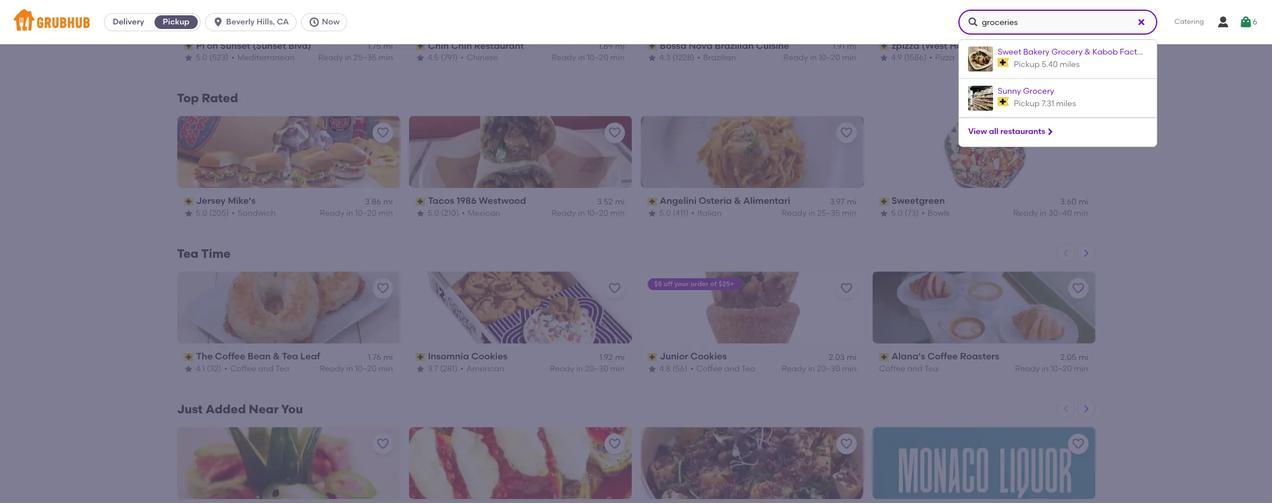 Task type: describe. For each thing, give the bounding box(es) containing it.
top rated
[[177, 91, 238, 105]]

now
[[322, 17, 340, 27]]

5.0 for tacos
[[428, 209, 439, 218]]

4.9 (1586)
[[892, 53, 927, 63]]

ready in 15–25 min
[[1016, 53, 1089, 63]]

proceed to checkout button
[[915, 424, 1067, 445]]

mi for pi on sunset (sunset blvd)
[[384, 41, 393, 51]]

ready for insomnia cookies
[[550, 364, 575, 374]]

10–20 for the coffee bean & tea leaf
[[355, 364, 377, 374]]

view
[[969, 127, 988, 136]]

1.91 mi
[[833, 41, 857, 51]]

1.76 mi
[[368, 353, 393, 362]]

subscription pass image for tacos 1986 westwood
[[416, 198, 426, 206]]

grubhub plus flag logo image for sweet bakery grocery & kabob factory
[[998, 58, 1010, 67]]

catering button
[[1167, 9, 1213, 35]]

zpizza (west hollywood)
[[892, 40, 1001, 51]]

5.0 for angelini
[[660, 209, 671, 218]]

pizza
[[936, 53, 955, 63]]

chinese
[[467, 53, 498, 63]]

1.75
[[368, 41, 381, 51]]

min for alana's coffee roasters
[[1075, 364, 1089, 374]]

star icon image for sweetgreen
[[880, 209, 889, 218]]

leaf
[[300, 352, 320, 362]]

(523)
[[209, 53, 229, 63]]

star icon image for tacos 1986 westwood
[[416, 209, 425, 218]]

pickup 7.31 miles
[[1014, 99, 1077, 109]]

delivery
[[113, 17, 144, 27]]

(32)
[[207, 364, 222, 374]]

main navigation navigation
[[0, 0, 1273, 504]]

4.5 (791)
[[428, 53, 458, 63]]

• chinese
[[461, 53, 498, 63]]

min for jersey mike's
[[379, 209, 393, 218]]

american
[[467, 364, 505, 374]]

5.0 (210)
[[428, 209, 459, 218]]

caret left icon image for just added near you
[[1062, 405, 1071, 414]]

min for angelini osteria & alimentari
[[843, 209, 857, 218]]

4.1
[[196, 364, 205, 374]]

sweetgreen
[[892, 196, 946, 207]]

tacos
[[428, 196, 455, 207]]

coffee up (32)
[[215, 352, 245, 362]]

• for zpizza (west hollywood)
[[930, 53, 933, 63]]

list box inside main navigation "navigation"
[[959, 39, 1158, 147]]

restaurants
[[1001, 127, 1046, 136]]

10–20 for alana's coffee roasters
[[1051, 364, 1073, 374]]

svg image for 6
[[1240, 15, 1253, 29]]

(281)
[[440, 364, 458, 374]]

1.89 mi
[[599, 41, 625, 51]]

min for bossa nova brazilian cuisine
[[843, 53, 857, 63]]

min for the coffee bean & tea leaf
[[379, 364, 393, 374]]

star icon image for jersey mike's
[[184, 209, 193, 218]]

now button
[[301, 13, 352, 31]]

• for pi on sunset (sunset blvd)
[[232, 53, 235, 63]]

ready for the coffee bean & tea leaf
[[320, 364, 345, 374]]

catering
[[1175, 18, 1205, 26]]

checkout
[[994, 429, 1032, 439]]

• mexican
[[462, 209, 500, 218]]

in for angelini osteria & alimentari
[[809, 209, 816, 218]]

subscription pass image for angelini osteria & alimentari
[[648, 198, 658, 206]]

subscription pass image for jersey mike's
[[184, 198, 194, 206]]

subscription pass image for zpizza (west hollywood)
[[880, 42, 890, 50]]

pi on sunset (sunset blvd)
[[196, 40, 311, 51]]

• pizza
[[930, 53, 955, 63]]

caret left icon image for tea time
[[1062, 249, 1071, 258]]

(791)
[[441, 53, 458, 63]]

$5
[[655, 280, 662, 288]]

save this restaurant image for tea time
[[376, 282, 390, 296]]

in for jersey mike's
[[346, 209, 353, 218]]

sandwich
[[238, 209, 276, 218]]

• sandwich
[[232, 209, 276, 218]]

westwood
[[479, 196, 526, 207]]

5.0 left (73) on the top
[[892, 209, 903, 218]]

zpizza
[[892, 40, 920, 51]]

in for chin chin restaurant
[[578, 53, 585, 63]]

5.0 (205)
[[196, 209, 229, 218]]

pickup for pickup 5.40 miles
[[1014, 60, 1040, 70]]

subscription pass image for sweetgreen
[[880, 198, 890, 206]]

pickup for pickup 7.31 miles
[[1014, 99, 1040, 109]]

4.5
[[428, 53, 439, 63]]

star icon image for bossa nova brazilian cuisine
[[648, 54, 657, 63]]

coffee down the coffee bean & tea leaf
[[230, 364, 257, 374]]

subscription pass image for junior cookies
[[648, 353, 658, 361]]

in for zpizza (west hollywood)
[[1043, 53, 1049, 63]]

4.1 (32)
[[196, 364, 222, 374]]

mi for zpizza (west hollywood)
[[1079, 41, 1089, 51]]

(sunset
[[253, 40, 286, 51]]

1986
[[457, 196, 477, 207]]

• coffee and tea for cookies
[[691, 364, 756, 374]]

(205)
[[209, 209, 229, 218]]

30–40
[[1049, 209, 1073, 218]]

bean
[[248, 352, 271, 362]]

added
[[206, 403, 246, 417]]

cookies for insomnia cookies
[[472, 352, 508, 362]]

ready for pi on sunset (sunset blvd)
[[319, 53, 343, 63]]

star icon image for insomnia cookies
[[416, 365, 425, 374]]

tea time
[[177, 247, 231, 261]]

svg image left 6 button
[[1217, 15, 1231, 29]]

• american
[[461, 364, 505, 374]]

svg image up "factory"
[[1138, 18, 1147, 27]]

ready for jersey mike's
[[320, 209, 345, 218]]

• for sweetgreen
[[922, 209, 925, 218]]

time
[[201, 247, 231, 261]]

hollywood)
[[950, 40, 1001, 51]]

hills,
[[257, 17, 275, 27]]

star icon image for junior cookies
[[648, 365, 657, 374]]

ready in 10–20 min for the coffee bean & tea leaf
[[320, 364, 393, 374]]

0 vertical spatial brazilian
[[715, 40, 754, 51]]

coffee right alana's at the bottom of the page
[[928, 352, 958, 362]]

sweet
[[998, 47, 1022, 57]]

bossa
[[660, 40, 687, 51]]

coffee down junior cookies
[[697, 364, 723, 374]]

ready in 25–35 min for pi on sunset (sunset blvd)
[[319, 53, 393, 63]]

and for coffee
[[258, 364, 274, 374]]

rated
[[202, 91, 238, 105]]

alana's
[[892, 352, 926, 362]]

sunny grocery
[[998, 86, 1055, 96]]

1 list box from the left
[[0, 39, 1273, 504]]

ready in 10–20 min for tacos 1986 westwood
[[552, 209, 625, 218]]

jersey mike's
[[196, 196, 256, 207]]

3.86 mi
[[365, 197, 393, 207]]

25–35 for pi on sunset (sunset blvd)
[[354, 53, 377, 63]]

in for tacos 1986 westwood
[[578, 209, 585, 218]]

1.75 mi
[[368, 41, 393, 51]]

mike's
[[228, 196, 256, 207]]

ready in 10–20 min for jersey mike's
[[320, 209, 393, 218]]

order
[[691, 280, 709, 288]]

• brazilian
[[698, 53, 736, 63]]

insomnia
[[428, 352, 469, 362]]

ready in 10–20 min for chin chin restaurant
[[552, 53, 625, 63]]

subscription pass image for insomnia cookies
[[416, 353, 426, 361]]

just
[[177, 403, 203, 417]]

angelini osteria & alimentari
[[660, 196, 791, 207]]

(56)
[[673, 364, 688, 374]]

cookies for junior cookies
[[691, 352, 727, 362]]

5.0 (411)
[[660, 209, 689, 218]]

ready for chin chin restaurant
[[552, 53, 577, 63]]

beverly hills, ca
[[226, 17, 289, 27]]

0 vertical spatial grocery
[[1052, 47, 1083, 57]]

1.92
[[600, 353, 613, 362]]

coffee and tea
[[880, 364, 939, 374]]



Task type: locate. For each thing, give the bounding box(es) containing it.
1 vertical spatial &
[[735, 196, 742, 207]]

& for leaf
[[273, 352, 280, 362]]

3 and from the left
[[908, 364, 923, 374]]

kabob
[[1093, 47, 1119, 57]]

you
[[281, 403, 303, 417]]

• mediterranean
[[232, 53, 295, 63]]

1 horizontal spatial • coffee and tea
[[691, 364, 756, 374]]

mi right 2.03
[[847, 353, 857, 362]]

1 20–30 from the left
[[585, 364, 609, 374]]

mi for sweetgreen
[[1079, 197, 1089, 207]]

ca
[[277, 17, 289, 27]]

bakery
[[1024, 47, 1050, 57]]

2.03 mi
[[829, 353, 857, 362]]

0 horizontal spatial • coffee and tea
[[224, 364, 290, 374]]

subscription pass image
[[416, 42, 426, 50], [880, 42, 890, 50], [648, 198, 658, 206], [880, 353, 890, 361]]

• down 1986
[[462, 209, 465, 218]]

svg image inside now button
[[308, 16, 320, 28]]

grubhub plus flag logo image for sunny grocery
[[998, 97, 1010, 106]]

star icon image left 5.0 (205)
[[184, 209, 193, 218]]

ready in 20–30 min
[[550, 364, 625, 374], [782, 364, 857, 374]]

in for alana's coffee roasters
[[1042, 364, 1049, 374]]

svg image left beverly
[[213, 16, 224, 28]]

0 horizontal spatial cookies
[[472, 352, 508, 362]]

caret left icon image right 7.31
[[1062, 93, 1071, 103]]

list box
[[0, 39, 1273, 504], [959, 39, 1158, 147]]

0 vertical spatial caret left icon image
[[1062, 93, 1071, 103]]

caret right icon image down 3.60 mi
[[1082, 249, 1091, 258]]

4.8 (56)
[[660, 364, 688, 374]]

• down sunset
[[232, 53, 235, 63]]

• for junior cookies
[[691, 364, 694, 374]]

pickup button
[[152, 13, 200, 31]]

in for junior cookies
[[809, 364, 815, 374]]

svg image for beverly hills, ca
[[213, 16, 224, 28]]

• for the coffee bean & tea leaf
[[224, 364, 228, 374]]

min down 1.92 mi
[[611, 364, 625, 374]]

2.05 mi
[[1061, 353, 1089, 362]]

2 list box from the left
[[959, 39, 1158, 147]]

min for chin chin restaurant
[[611, 53, 625, 63]]

2 • coffee and tea from the left
[[691, 364, 756, 374]]

0 vertical spatial caret right icon image
[[1082, 249, 1091, 258]]

5.0 left (411)
[[660, 209, 671, 218]]

italian
[[698, 209, 722, 218]]

0 horizontal spatial ready in 20–30 min
[[550, 364, 625, 374]]

in
[[345, 53, 352, 63], [578, 53, 585, 63], [810, 53, 817, 63], [1043, 53, 1049, 63], [346, 209, 353, 218], [578, 209, 585, 218], [809, 209, 816, 218], [1040, 209, 1047, 218], [346, 364, 353, 374], [577, 364, 583, 374], [809, 364, 815, 374], [1042, 364, 1049, 374]]

osteria
[[699, 196, 732, 207]]

mi right the 1.89
[[615, 41, 625, 51]]

coffee down alana's at the bottom of the page
[[880, 364, 906, 374]]

15–25
[[1051, 53, 1073, 63]]

insomnia cookies
[[428, 352, 508, 362]]

Search for food, convenience, alcohol... search field
[[959, 10, 1158, 35]]

6
[[1253, 17, 1258, 27]]

2 horizontal spatial &
[[1085, 47, 1091, 57]]

subscription pass image left tacos
[[416, 198, 426, 206]]

0 horizontal spatial chin
[[428, 40, 449, 51]]

1 horizontal spatial svg image
[[1046, 127, 1055, 136]]

2 caret right icon image from the top
[[1082, 405, 1091, 414]]

mi for bossa nova brazilian cuisine
[[847, 41, 857, 51]]

mi right 2.05
[[1079, 353, 1089, 362]]

5.0 down jersey in the top of the page
[[196, 209, 207, 218]]

ready in 25–35 min for angelini osteria & alimentari
[[782, 209, 857, 218]]

1 vertical spatial grocery
[[1024, 86, 1055, 96]]

star icon image left 5.0 (411)
[[648, 209, 657, 218]]

10–20 for jersey mike's
[[355, 209, 377, 218]]

mi right 3.86
[[384, 197, 393, 207]]

20–30 down 2.03
[[817, 364, 841, 374]]

star icon image left the 3.7
[[416, 365, 425, 374]]

chin
[[428, 40, 449, 51], [451, 40, 472, 51]]

0 vertical spatial 25–35
[[354, 53, 377, 63]]

subscription pass image left the zpizza
[[880, 42, 890, 50]]

pickup inside button
[[163, 17, 190, 27]]

junior
[[660, 352, 689, 362]]

mi right 3.97
[[847, 197, 857, 207]]

1 grubhub plus flag logo image from the top
[[998, 58, 1010, 67]]

3.52 mi
[[597, 197, 625, 207]]

ready in 30–40 min
[[1014, 209, 1089, 218]]

star icon image
[[184, 54, 193, 63], [416, 54, 425, 63], [648, 54, 657, 63], [880, 54, 889, 63], [184, 209, 193, 218], [416, 209, 425, 218], [648, 209, 657, 218], [880, 209, 889, 218], [184, 365, 193, 374], [416, 365, 425, 374], [648, 365, 657, 374]]

brazilian up • brazilian
[[715, 40, 754, 51]]

1 vertical spatial caret left icon image
[[1062, 249, 1071, 258]]

subscription pass image left pi
[[184, 42, 194, 50]]

chin up (791)
[[451, 40, 472, 51]]

bossa nova brazilian cuisine
[[660, 40, 790, 51]]

2 vertical spatial pickup
[[1014, 99, 1040, 109]]

2 grubhub plus flag logo image from the top
[[998, 97, 1010, 106]]

svg image left the now
[[308, 16, 320, 28]]

• coffee and tea for coffee
[[224, 364, 290, 374]]

svg image for now
[[308, 16, 320, 28]]

1.89
[[599, 41, 613, 51]]

svg image
[[1217, 15, 1231, 29], [1240, 15, 1253, 29], [213, 16, 224, 28], [308, 16, 320, 28], [1138, 18, 1147, 27]]

4.9
[[892, 53, 903, 63]]

grubhub plus flag logo image down sunny
[[998, 97, 1010, 106]]

1 chin from the left
[[428, 40, 449, 51]]

the coffee bean & tea leaf
[[196, 352, 320, 362]]

save this restaurant image
[[608, 126, 622, 140], [840, 126, 854, 140], [608, 282, 622, 296], [1072, 282, 1086, 296], [376, 438, 390, 452], [608, 438, 622, 452], [840, 438, 854, 452], [1072, 438, 1086, 452]]

ready in 10–20 min down 3.52
[[552, 209, 625, 218]]

0 horizontal spatial 20–30
[[585, 364, 609, 374]]

5.0 down tacos
[[428, 209, 439, 218]]

star icon image left "4.1" at the bottom
[[184, 365, 193, 374]]

3.60
[[1061, 197, 1077, 207]]

• right (56)
[[691, 364, 694, 374]]

sunny grocery image
[[969, 86, 994, 111]]

svg image right catering button at right
[[1240, 15, 1253, 29]]

mi right 1.91
[[847, 41, 857, 51]]

subscription pass image left jersey in the top of the page
[[184, 198, 194, 206]]

min down 3.60 mi
[[1075, 209, 1089, 218]]

2 vertical spatial &
[[273, 352, 280, 362]]

2 ready in 20–30 min from the left
[[782, 364, 857, 374]]

caret right icon image down 2.05 mi
[[1082, 405, 1091, 414]]

mi right 3.60 at right
[[1079, 197, 1089, 207]]

25–35 for angelini osteria & alimentari
[[818, 209, 841, 218]]

1 horizontal spatial ready in 20–30 min
[[782, 364, 857, 374]]

1.93 mi
[[1063, 41, 1089, 51]]

star icon image left 4.3
[[648, 54, 657, 63]]

2 cookies from the left
[[691, 352, 727, 362]]

5.0
[[196, 53, 207, 63], [196, 209, 207, 218], [428, 209, 439, 218], [660, 209, 671, 218], [892, 209, 903, 218]]

star icon image for pi on sunset (sunset blvd)
[[184, 54, 193, 63]]

• for jersey mike's
[[232, 209, 235, 218]]

2.05
[[1061, 353, 1077, 362]]

ready for tacos 1986 westwood
[[552, 209, 577, 218]]

1 horizontal spatial cookies
[[691, 352, 727, 362]]

ready in 25–35 min down 3.97
[[782, 209, 857, 218]]

chin chin restaurant
[[428, 40, 524, 51]]

2.03
[[829, 353, 845, 362]]

10–20 down 1.91
[[819, 53, 841, 63]]

ready for angelini osteria & alimentari
[[782, 209, 807, 218]]

grocery
[[1052, 47, 1083, 57], [1024, 86, 1055, 96]]

in for the coffee bean & tea leaf
[[346, 364, 353, 374]]

1 vertical spatial grubhub plus flag logo image
[[998, 97, 1010, 106]]

10–20
[[587, 53, 609, 63], [819, 53, 841, 63], [355, 209, 377, 218], [587, 209, 609, 218], [355, 364, 377, 374], [1051, 364, 1073, 374]]

• down the (west
[[930, 53, 933, 63]]

in for insomnia cookies
[[577, 364, 583, 374]]

subscription pass image left the bossa
[[648, 42, 658, 50]]

in for bossa nova brazilian cuisine
[[810, 53, 817, 63]]

10–20 for tacos 1986 westwood
[[587, 209, 609, 218]]

2 vertical spatial caret left icon image
[[1062, 405, 1071, 414]]

mi for tacos 1986 westwood
[[615, 197, 625, 207]]

miles down sweet bakery grocery & kabob factory
[[1060, 60, 1080, 70]]

1.76
[[368, 353, 381, 362]]

star icon image left 4.5
[[416, 54, 425, 63]]

min for tacos 1986 westwood
[[611, 209, 625, 218]]

miles right 7.31
[[1057, 99, 1077, 109]]

star icon image left 5.0 (73)
[[880, 209, 889, 218]]

1.91
[[833, 41, 845, 51]]

• for angelini osteria & alimentari
[[692, 209, 695, 218]]

angelini
[[660, 196, 697, 207]]

0 vertical spatial ready in 25–35 min
[[319, 53, 393, 63]]

star icon image for the coffee bean & tea leaf
[[184, 365, 193, 374]]

&
[[1085, 47, 1091, 57], [735, 196, 742, 207], [273, 352, 280, 362]]

beverly
[[226, 17, 255, 27]]

7.31
[[1042, 99, 1055, 109]]

star icon image for zpizza (west hollywood)
[[880, 54, 889, 63]]

min for pi on sunset (sunset blvd)
[[379, 53, 393, 63]]

2 horizontal spatial and
[[908, 364, 923, 374]]

• right (32)
[[224, 364, 228, 374]]

min down 1.76 mi
[[379, 364, 393, 374]]

• italian
[[692, 209, 722, 218]]

subscription pass image for alana's coffee roasters
[[880, 353, 890, 361]]

proceed to checkout
[[950, 429, 1032, 439]]

off
[[664, 280, 673, 288]]

10–20 down the 1.89
[[587, 53, 609, 63]]

in for sweetgreen
[[1040, 209, 1047, 218]]

min down 2.03 mi
[[843, 364, 857, 374]]

all
[[990, 127, 999, 136]]

1.93
[[1063, 41, 1077, 51]]

save this restaurant image
[[376, 126, 390, 140], [376, 282, 390, 296], [840, 282, 854, 296]]

1 vertical spatial svg image
[[1046, 127, 1055, 136]]

3 caret left icon image from the top
[[1062, 405, 1071, 414]]

caret left icon image
[[1062, 93, 1071, 103], [1062, 249, 1071, 258], [1062, 405, 1071, 414]]

mi for insomnia cookies
[[615, 353, 625, 362]]

ready for sweetgreen
[[1014, 209, 1038, 218]]

1 vertical spatial pickup
[[1014, 60, 1040, 70]]

star icon image left the 4.8
[[648, 365, 657, 374]]

ready for alana's coffee roasters
[[1016, 364, 1040, 374]]

subscription pass image left angelini
[[648, 198, 658, 206]]

1 ready in 20–30 min from the left
[[550, 364, 625, 374]]

subscription pass image for pi on sunset (sunset blvd)
[[184, 42, 194, 50]]

• right (411)
[[692, 209, 695, 218]]

factory
[[1121, 47, 1150, 57]]

roasters
[[961, 352, 1000, 362]]

caret left icon image for top rated
[[1062, 93, 1071, 103]]

nova
[[689, 40, 713, 51]]

0 horizontal spatial 25–35
[[354, 53, 377, 63]]

min for zpizza (west hollywood)
[[1075, 53, 1089, 63]]

1 horizontal spatial 25–35
[[818, 209, 841, 218]]

mi for alana's coffee roasters
[[1079, 353, 1089, 362]]

20–30 down 1.92
[[585, 364, 609, 374]]

and down junior cookies
[[725, 364, 740, 374]]

min down 3.52 mi
[[611, 209, 625, 218]]

• for insomnia cookies
[[461, 364, 464, 374]]

star icon image left 5.0 (210) at the top
[[416, 209, 425, 218]]

miles for pickup 7.31 miles
[[1057, 99, 1077, 109]]

• coffee and tea down the coffee bean & tea leaf
[[224, 364, 290, 374]]

grubhub plus flag logo image down sweet in the right of the page
[[998, 58, 1010, 67]]

subscription pass image for chin chin restaurant
[[416, 42, 426, 50]]

svg image up hollywood)
[[968, 16, 980, 28]]

just added near you
[[177, 403, 303, 417]]

(210)
[[441, 209, 459, 218]]

1 horizontal spatial 20–30
[[817, 364, 841, 374]]

min down 1.93 mi
[[1075, 53, 1089, 63]]

pickup down bakery
[[1014, 60, 1040, 70]]

25–35 down the 1.75
[[354, 53, 377, 63]]

0 horizontal spatial &
[[273, 352, 280, 362]]

3.97
[[830, 197, 845, 207]]

star icon image left 5.0 (523)
[[184, 54, 193, 63]]

(1228)
[[673, 53, 695, 63]]

(west
[[922, 40, 948, 51]]

1 • coffee and tea from the left
[[224, 364, 290, 374]]

• for tacos 1986 westwood
[[462, 209, 465, 218]]

ready in 20–30 min down 1.92
[[550, 364, 625, 374]]

star icon image left the 4.9
[[880, 54, 889, 63]]

3.7
[[428, 364, 438, 374]]

sweet bakery grocery & kabob factory image
[[969, 47, 994, 72]]

brazilian down bossa nova brazilian cuisine at the top of page
[[704, 53, 736, 63]]

2 20–30 from the left
[[817, 364, 841, 374]]

ready in 10–20 min for alana's coffee roasters
[[1016, 364, 1089, 374]]

1 caret left icon image from the top
[[1062, 93, 1071, 103]]

ready in 20–30 min for junior cookies
[[782, 364, 857, 374]]

0 vertical spatial &
[[1085, 47, 1091, 57]]

in for pi on sunset (sunset blvd)
[[345, 53, 352, 63]]

subscription pass image for bossa nova brazilian cuisine
[[648, 42, 658, 50]]

tacos 1986 westwood
[[428, 196, 526, 207]]

mi right 1.76
[[384, 353, 393, 362]]

star icon image for angelini osteria & alimentari
[[648, 209, 657, 218]]

10–20 down 1.76
[[355, 364, 377, 374]]

save this restaurant image for top rated
[[376, 126, 390, 140]]

pickup
[[163, 17, 190, 27], [1014, 60, 1040, 70], [1014, 99, 1040, 109]]

min down 3.97 mi
[[843, 209, 857, 218]]

0 vertical spatial grubhub plus flag logo image
[[998, 58, 1010, 67]]

10–20 for bossa nova brazilian cuisine
[[819, 53, 841, 63]]

1 vertical spatial caret right icon image
[[1082, 405, 1091, 414]]

0 vertical spatial miles
[[1060, 60, 1080, 70]]

3.60 mi
[[1061, 197, 1089, 207]]

1 horizontal spatial ready in 25–35 min
[[782, 209, 857, 218]]

mi right 3.52
[[615, 197, 625, 207]]

1 vertical spatial miles
[[1057, 99, 1077, 109]]

1 caret right icon image from the top
[[1082, 249, 1091, 258]]

subscription pass image left alana's at the bottom of the page
[[880, 353, 890, 361]]

min for sweetgreen
[[1075, 209, 1089, 218]]

ready in 10–20 min for bossa nova brazilian cuisine
[[784, 53, 857, 63]]

2 and from the left
[[725, 364, 740, 374]]

1 horizontal spatial and
[[725, 364, 740, 374]]

mexican
[[468, 209, 500, 218]]

of
[[711, 280, 717, 288]]

star icon image for chin chin restaurant
[[416, 54, 425, 63]]

10–20 for chin chin restaurant
[[587, 53, 609, 63]]

1 horizontal spatial chin
[[451, 40, 472, 51]]

5.0 down pi
[[196, 53, 207, 63]]

chin up 4.5 (791)
[[428, 40, 449, 51]]

caret right icon image
[[1082, 249, 1091, 258], [1082, 405, 1091, 414]]

ready for zpizza (west hollywood)
[[1016, 53, 1041, 63]]

min for junior cookies
[[843, 364, 857, 374]]

to
[[984, 429, 992, 439]]

pickup for pickup
[[163, 17, 190, 27]]

save this restaurant button
[[373, 123, 393, 144], [605, 123, 625, 144], [837, 123, 857, 144], [373, 279, 393, 299], [605, 279, 625, 299], [837, 279, 857, 299], [1068, 279, 1089, 299], [373, 434, 393, 455], [605, 434, 625, 455], [837, 434, 857, 455], [1068, 434, 1089, 455]]

1 vertical spatial 25–35
[[818, 209, 841, 218]]

sunny
[[998, 86, 1022, 96]]

svg image
[[968, 16, 980, 28], [1046, 127, 1055, 136]]

svg image inside beverly hills, ca button
[[213, 16, 224, 28]]

ready for bossa nova brazilian cuisine
[[784, 53, 808, 63]]

ready in 10–20 min down 1.91
[[784, 53, 857, 63]]

0 horizontal spatial and
[[258, 364, 274, 374]]

4.3
[[660, 53, 671, 63]]

20–30 for junior cookies
[[817, 364, 841, 374]]

25–35 down 3.97
[[818, 209, 841, 218]]

• coffee and tea down junior cookies
[[691, 364, 756, 374]]

min down 1.75 mi
[[379, 53, 393, 63]]

2 caret left icon image from the top
[[1062, 249, 1071, 258]]

miles for pickup 5.40 miles
[[1060, 60, 1080, 70]]

1.92 mi
[[600, 353, 625, 362]]

20–30 for insomnia cookies
[[585, 364, 609, 374]]

• down nova
[[698, 53, 701, 63]]

subscription pass image
[[184, 42, 194, 50], [648, 42, 658, 50], [184, 198, 194, 206], [416, 198, 426, 206], [880, 198, 890, 206], [184, 353, 194, 361], [416, 353, 426, 361], [648, 353, 658, 361]]

(411)
[[673, 209, 689, 218]]

min down 1.91 mi
[[843, 53, 857, 63]]

& right bean
[[273, 352, 280, 362]]

0 vertical spatial pickup
[[163, 17, 190, 27]]

2 chin from the left
[[451, 40, 472, 51]]

caret left icon image down 30–40 at the top right of the page
[[1062, 249, 1071, 258]]

subscription pass image for the coffee bean & tea leaf
[[184, 353, 194, 361]]

cookies up american
[[472, 352, 508, 362]]

svg image inside 6 button
[[1240, 15, 1253, 29]]

$25+
[[719, 280, 735, 288]]

mi for junior cookies
[[847, 353, 857, 362]]

• right (73) on the top
[[922, 209, 925, 218]]

10–20 down 3.86
[[355, 209, 377, 218]]

mi for angelini osteria & alimentari
[[847, 197, 857, 207]]

& inside main navigation "navigation"
[[1085, 47, 1091, 57]]

• right (281)
[[461, 364, 464, 374]]

mi for chin chin restaurant
[[615, 41, 625, 51]]

1 vertical spatial brazilian
[[704, 53, 736, 63]]

1 and from the left
[[258, 364, 274, 374]]

0 vertical spatial svg image
[[968, 16, 980, 28]]

cookies right junior
[[691, 352, 727, 362]]

ready in 10–20 min down 1.76
[[320, 364, 393, 374]]

• for bossa nova brazilian cuisine
[[698, 53, 701, 63]]

1 cookies from the left
[[472, 352, 508, 362]]

cuisine
[[756, 40, 790, 51]]

and down alana's at the bottom of the page
[[908, 364, 923, 374]]

ready in 25–35 min down the 1.75
[[319, 53, 393, 63]]

miles
[[1060, 60, 1080, 70], [1057, 99, 1077, 109]]

caret right icon image for just added near you
[[1082, 405, 1091, 414]]

grubhub plus flag logo image
[[998, 58, 1010, 67], [998, 97, 1010, 106]]

5.0 for jersey
[[196, 209, 207, 218]]

min down 3.86 mi
[[379, 209, 393, 218]]

tea
[[177, 247, 199, 261], [282, 352, 298, 362], [276, 364, 290, 374], [742, 364, 756, 374], [925, 364, 939, 374]]

ready in 20–30 min for insomnia cookies
[[550, 364, 625, 374]]

10–20 down 2.05
[[1051, 364, 1073, 374]]

1 vertical spatial ready in 25–35 min
[[782, 209, 857, 218]]

caret left icon image down 2.05
[[1062, 405, 1071, 414]]

mi for the coffee bean & tea leaf
[[384, 353, 393, 362]]

ready in 10–20 min down the 1.89
[[552, 53, 625, 63]]

& for factory
[[1085, 47, 1091, 57]]

0 horizontal spatial svg image
[[968, 16, 980, 28]]

0 horizontal spatial ready in 25–35 min
[[319, 53, 393, 63]]

pickup right delivery button
[[163, 17, 190, 27]]

your
[[675, 280, 689, 288]]

view all restaurants
[[969, 127, 1046, 136]]

subscription pass image left junior
[[648, 353, 658, 361]]

ready in 20–30 min down 2.03
[[782, 364, 857, 374]]

delivery button
[[105, 13, 152, 31]]

1 horizontal spatial &
[[735, 196, 742, 207]]



Task type: vqa. For each thing, say whether or not it's contained in the screenshot.
Pho Asia Noodle House icon
no



